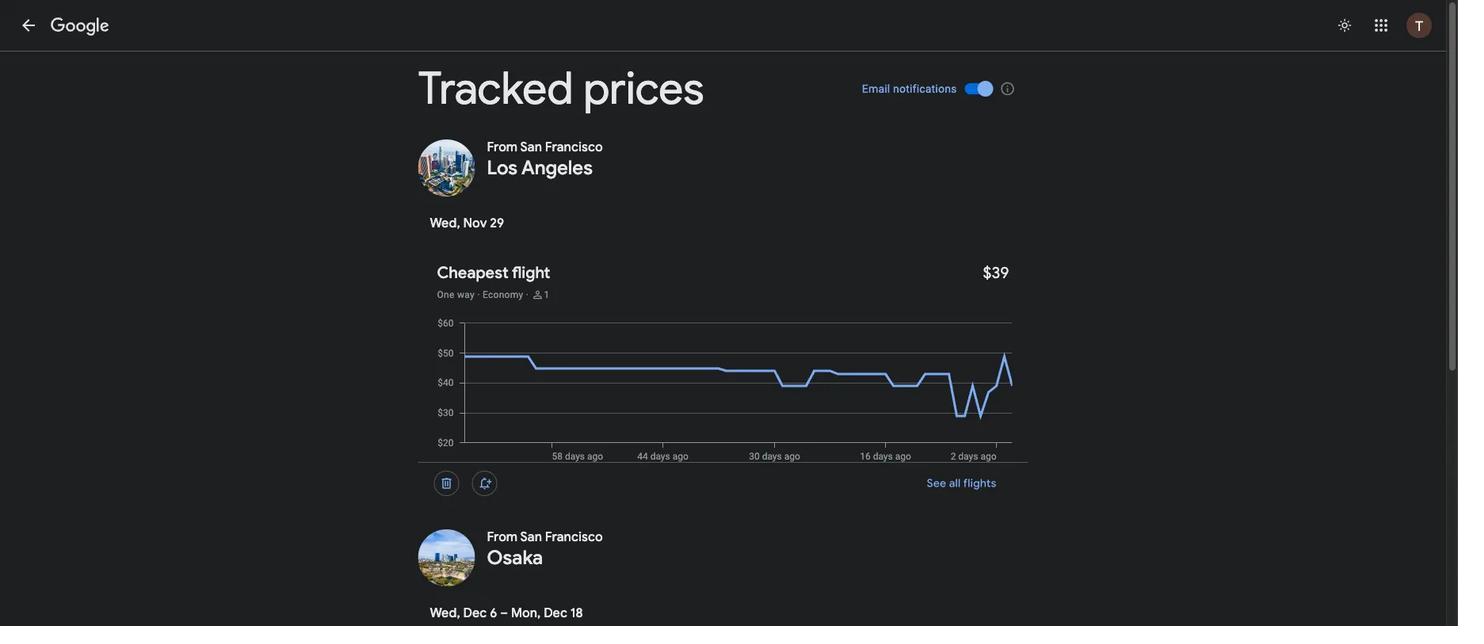 Task type: describe. For each thing, give the bounding box(es) containing it.
cheapest flight
[[437, 262, 551, 283]]

wed, for wed, dec 6 – mon, dec 18
[[430, 605, 460, 622]]

enable email notifications for solution, one way trip from san francisco to los angeles.wed, nov 29 image
[[466, 465, 504, 503]]

economy
[[483, 289, 524, 300]]

–
[[500, 605, 508, 622]]

tracked
[[418, 61, 574, 117]]

6
[[490, 605, 497, 622]]

$39
[[983, 262, 1010, 283]]

cheapest
[[437, 262, 509, 283]]

29
[[490, 215, 504, 232]]

francisco for osaka
[[545, 529, 603, 545]]

wed, for wed, nov 29
[[430, 215, 460, 232]]

flight
[[512, 262, 551, 283]]

angeles
[[522, 156, 593, 180]]

1 passenger text field
[[544, 289, 550, 301]]

mon,
[[511, 605, 541, 622]]

wed, nov 29
[[430, 215, 504, 232]]

email notifications
[[862, 82, 957, 95]]

tracked prices
[[418, 61, 704, 117]]

flights
[[964, 476, 997, 491]]

remove saved flight, one way trip from san francisco to los angeles.wed, nov 29 image
[[428, 465, 466, 503]]

way
[[457, 289, 475, 300]]

18
[[571, 605, 583, 622]]

san for los
[[520, 139, 542, 155]]



Task type: vqa. For each thing, say whether or not it's contained in the screenshot.
Photo of La Brea Tar Pits and Museum
no



Task type: locate. For each thing, give the bounding box(es) containing it.
from san francisco osaka
[[487, 529, 603, 570]]

dec left 18
[[544, 605, 568, 622]]

san inside from san francisco osaka
[[520, 529, 542, 545]]

2 wed, from the top
[[430, 605, 460, 622]]

dec
[[463, 605, 487, 622], [544, 605, 568, 622]]

wed, left 6
[[430, 605, 460, 622]]

los
[[487, 156, 518, 180]]

nov
[[463, 215, 487, 232]]

1 dec from the left
[[463, 605, 487, 622]]

0 vertical spatial from
[[487, 139, 518, 155]]

san up angeles
[[520, 139, 542, 155]]

change appearance image
[[1326, 6, 1364, 44]]

1 horizontal spatial dec
[[544, 605, 568, 622]]

wed,
[[430, 215, 460, 232], [430, 605, 460, 622]]

1 vertical spatial from
[[487, 529, 518, 545]]

1 vertical spatial wed,
[[430, 605, 460, 622]]

0 vertical spatial wed,
[[430, 215, 460, 232]]

francisco inside from san francisco osaka
[[545, 529, 603, 545]]

0 vertical spatial san
[[520, 139, 542, 155]]

1 vertical spatial san
[[520, 529, 542, 545]]

39 US dollars text field
[[983, 262, 1010, 283]]

francisco up angeles
[[545, 139, 603, 155]]

see all flights
[[927, 476, 997, 491]]

from up osaka
[[487, 529, 518, 545]]

email
[[862, 82, 891, 95]]

francisco
[[545, 139, 603, 155], [545, 529, 603, 545]]

from inside from san francisco los angeles
[[487, 139, 518, 155]]

san
[[520, 139, 542, 155], [520, 529, 542, 545]]

1 wed, from the top
[[430, 215, 460, 232]]

price history graph image
[[431, 317, 1029, 462]]

san inside from san francisco los angeles
[[520, 139, 542, 155]]

wed, dec 6 – mon, dec 18
[[430, 605, 583, 622]]

san for osaka
[[520, 529, 542, 545]]

1 san from the top
[[520, 139, 542, 155]]

1 from from the top
[[487, 139, 518, 155]]

from for los
[[487, 139, 518, 155]]

from up los
[[487, 139, 518, 155]]

wed, left nov
[[430, 215, 460, 232]]

0 vertical spatial francisco
[[545, 139, 603, 155]]

see
[[927, 476, 947, 491]]

osaka
[[487, 546, 543, 570]]

2 from from the top
[[487, 529, 518, 545]]

prices
[[584, 61, 704, 117]]

1
[[544, 289, 550, 300]]

from for osaka
[[487, 529, 518, 545]]

email notifications image
[[1000, 81, 1016, 97]]

from san francisco los angeles
[[487, 139, 603, 180]]

francisco up 18
[[545, 529, 603, 545]]

francisco inside from san francisco los angeles
[[545, 139, 603, 155]]

notifications
[[894, 82, 957, 95]]

price history graph application
[[431, 317, 1029, 462]]

0 horizontal spatial dec
[[463, 605, 487, 622]]

one
[[437, 289, 455, 300]]

dec left 6
[[463, 605, 487, 622]]

2 dec from the left
[[544, 605, 568, 622]]

go back image
[[19, 16, 38, 35]]

1 vertical spatial francisco
[[545, 529, 603, 545]]

2 san from the top
[[520, 529, 542, 545]]

from inside from san francisco osaka
[[487, 529, 518, 545]]

from
[[487, 139, 518, 155], [487, 529, 518, 545]]

2 francisco from the top
[[545, 529, 603, 545]]

all
[[949, 476, 961, 491]]

one way economy
[[437, 289, 524, 300]]

san up osaka
[[520, 529, 542, 545]]

1 francisco from the top
[[545, 139, 603, 155]]

francisco for los angeles
[[545, 139, 603, 155]]



